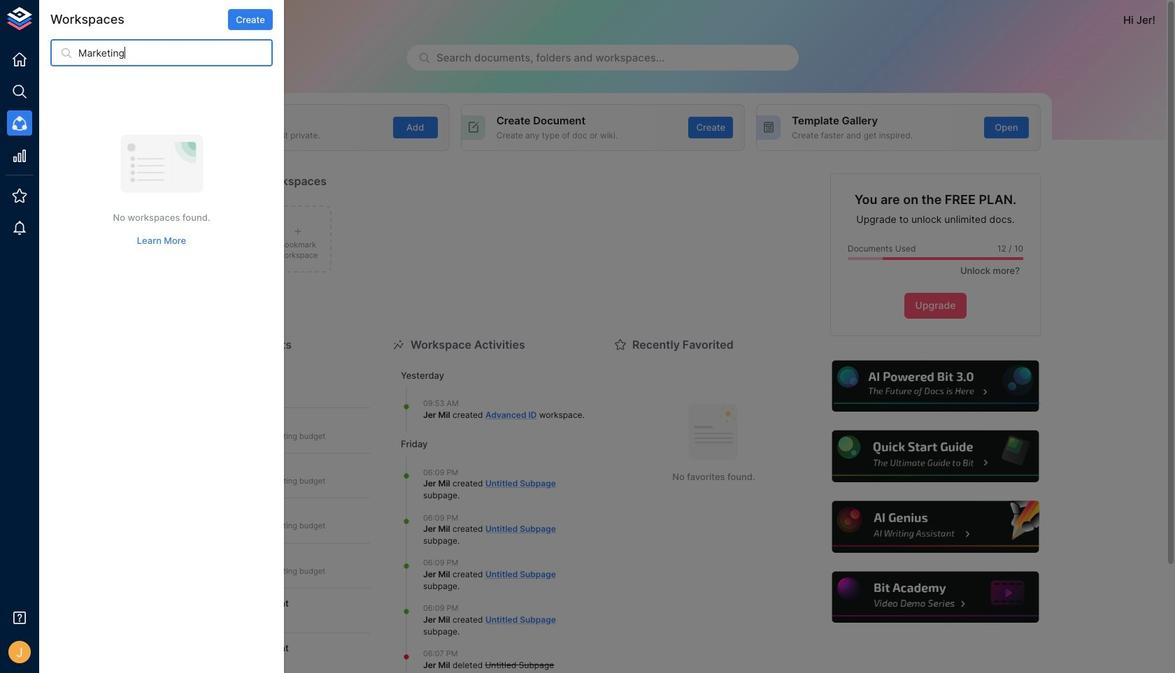 Task type: locate. For each thing, give the bounding box(es) containing it.
help image
[[830, 359, 1041, 414], [830, 429, 1041, 485], [830, 500, 1041, 555], [830, 570, 1041, 626]]

3 help image from the top
[[830, 500, 1041, 555]]



Task type: describe. For each thing, give the bounding box(es) containing it.
1 help image from the top
[[830, 359, 1041, 414]]

2 help image from the top
[[830, 429, 1041, 485]]

4 help image from the top
[[830, 570, 1041, 626]]

Search Workspaces... text field
[[78, 39, 273, 67]]



Task type: vqa. For each thing, say whether or not it's contained in the screenshot.
Comments image
no



